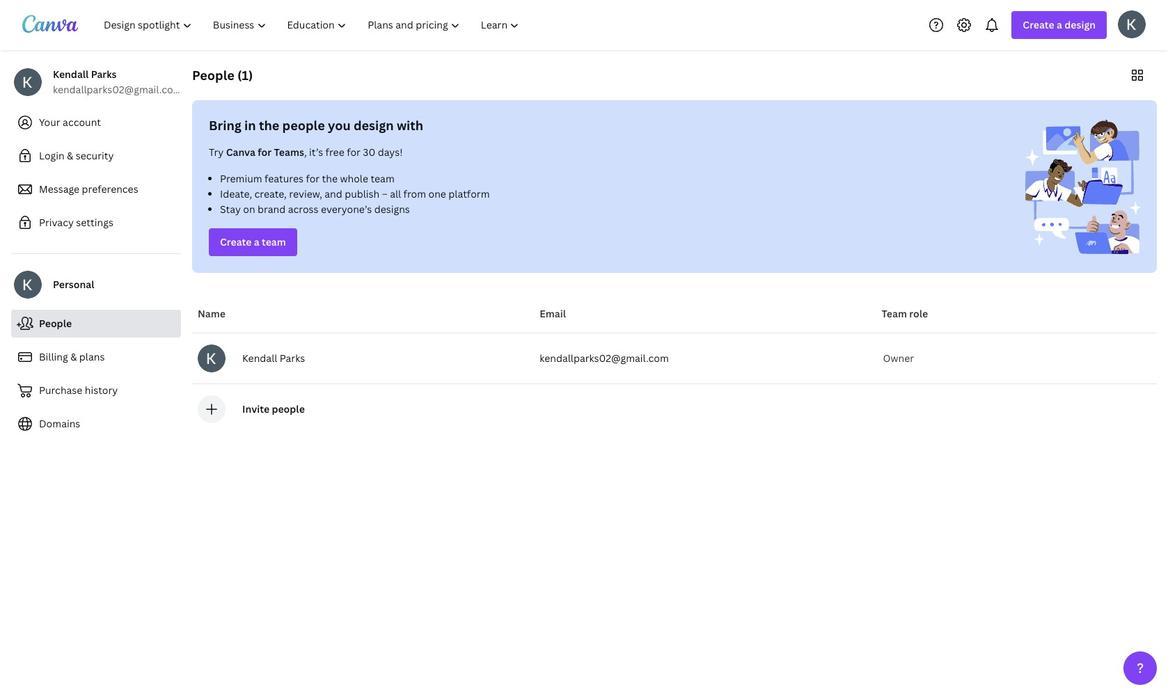 Task type: locate. For each thing, give the bounding box(es) containing it.
1 horizontal spatial kendall
[[242, 352, 277, 365]]

for up review,
[[306, 172, 320, 185]]

& left plans at left
[[70, 350, 77, 364]]

1 vertical spatial the
[[322, 172, 338, 185]]

parks
[[91, 68, 117, 81], [280, 352, 305, 365]]

bring in the people you design with
[[209, 117, 424, 134]]

billing & plans
[[39, 350, 105, 364]]

days!
[[378, 146, 403, 159]]

1 vertical spatial kendall
[[242, 352, 277, 365]]

,
[[304, 146, 307, 159]]

canva
[[226, 146, 256, 159]]

kendallparks02@gmail.com down email
[[540, 352, 669, 365]]

create inside button
[[220, 235, 252, 249]]

design up '30'
[[354, 117, 394, 134]]

0 vertical spatial kendallparks02@gmail.com
[[53, 83, 182, 96]]

privacy
[[39, 216, 74, 229]]

team down "brand"
[[262, 235, 286, 249]]

parks up your account link
[[91, 68, 117, 81]]

1 horizontal spatial design
[[1065, 18, 1096, 31]]

create a team
[[220, 235, 286, 249]]

0 vertical spatial create
[[1023, 18, 1055, 31]]

privacy settings link
[[11, 209, 181, 237]]

design inside create a design dropdown button
[[1065, 18, 1096, 31]]

0 horizontal spatial kendallparks02@gmail.com
[[53, 83, 182, 96]]

1 horizontal spatial team
[[371, 172, 395, 185]]

a for design
[[1057, 18, 1063, 31]]

0 horizontal spatial people
[[39, 317, 72, 330]]

kendall up your account
[[53, 68, 89, 81]]

design
[[1065, 18, 1096, 31], [354, 117, 394, 134]]

1 vertical spatial &
[[70, 350, 77, 364]]

1 vertical spatial people
[[272, 403, 305, 416]]

0 horizontal spatial create
[[220, 235, 252, 249]]

kendall for kendall parks
[[242, 352, 277, 365]]

with
[[397, 117, 424, 134]]

for right canva
[[258, 146, 272, 159]]

0 horizontal spatial for
[[258, 146, 272, 159]]

kendallparks02@gmail.com
[[53, 83, 182, 96], [540, 352, 669, 365]]

for inside premium features for the whole team ideate, create, review, and publish – all from one platform stay on brand across everyone's designs
[[306, 172, 320, 185]]

1 horizontal spatial a
[[1057, 18, 1063, 31]]

kendall inside kendall parks kendallparks02@gmail.com
[[53, 68, 89, 81]]

kendall
[[53, 68, 89, 81], [242, 352, 277, 365]]

designs
[[374, 203, 410, 216]]

parks up invite people button at the left bottom of the page
[[280, 352, 305, 365]]

ideate,
[[220, 187, 252, 201]]

from
[[404, 187, 426, 201]]

purchase
[[39, 384, 82, 397]]

0 horizontal spatial kendall
[[53, 68, 89, 81]]

people up billing
[[39, 317, 72, 330]]

stay
[[220, 203, 241, 216]]

create inside dropdown button
[[1023, 18, 1055, 31]]

0 horizontal spatial design
[[354, 117, 394, 134]]

billing
[[39, 350, 68, 364]]

kendallparks02@gmail.com up your account link
[[53, 83, 182, 96]]

0 vertical spatial a
[[1057, 18, 1063, 31]]

premium features for the whole team ideate, create, review, and publish – all from one platform stay on brand across everyone's designs
[[220, 172, 490, 216]]

people
[[282, 117, 325, 134], [272, 403, 305, 416]]

people left (1)
[[192, 67, 235, 84]]

invite people
[[242, 403, 305, 416]]

your
[[39, 116, 60, 129]]

1 vertical spatial a
[[254, 235, 259, 249]]

1 vertical spatial team
[[262, 235, 286, 249]]

&
[[67, 149, 73, 162], [70, 350, 77, 364]]

people up ,
[[282, 117, 325, 134]]

name
[[198, 307, 226, 320]]

for for the
[[306, 172, 320, 185]]

0 vertical spatial people
[[192, 67, 235, 84]]

& for billing
[[70, 350, 77, 364]]

security
[[76, 149, 114, 162]]

team role
[[882, 307, 928, 320]]

0 vertical spatial the
[[259, 117, 279, 134]]

in
[[244, 117, 256, 134]]

0 horizontal spatial parks
[[91, 68, 117, 81]]

login & security link
[[11, 142, 181, 170]]

for left '30'
[[347, 146, 361, 159]]

you
[[328, 117, 351, 134]]

the up and
[[322, 172, 338, 185]]

list
[[209, 171, 664, 217]]

message preferences link
[[11, 176, 181, 203]]

people
[[192, 67, 235, 84], [39, 317, 72, 330]]

it's
[[309, 146, 323, 159]]

history
[[85, 384, 118, 397]]

0 horizontal spatial team
[[262, 235, 286, 249]]

purchase history link
[[11, 377, 181, 405]]

& right login
[[67, 149, 73, 162]]

0 horizontal spatial a
[[254, 235, 259, 249]]

0 vertical spatial &
[[67, 149, 73, 162]]

0 vertical spatial parks
[[91, 68, 117, 81]]

kendall parks kendallparks02@gmail.com
[[53, 68, 182, 96]]

1 horizontal spatial create
[[1023, 18, 1055, 31]]

2 horizontal spatial for
[[347, 146, 361, 159]]

owner
[[883, 352, 914, 365]]

a inside the create a team button
[[254, 235, 259, 249]]

team
[[371, 172, 395, 185], [262, 235, 286, 249]]

1 horizontal spatial the
[[322, 172, 338, 185]]

0 vertical spatial team
[[371, 172, 395, 185]]

1 vertical spatial design
[[354, 117, 394, 134]]

people for people (1)
[[192, 67, 235, 84]]

the right the in
[[259, 117, 279, 134]]

kendall up invite
[[242, 352, 277, 365]]

email
[[540, 307, 566, 320]]

0 vertical spatial design
[[1065, 18, 1096, 31]]

publish
[[345, 187, 380, 201]]

create
[[1023, 18, 1055, 31], [220, 235, 252, 249]]

create a design button
[[1012, 11, 1107, 39]]

people right invite
[[272, 403, 305, 416]]

a for team
[[254, 235, 259, 249]]

for
[[258, 146, 272, 159], [347, 146, 361, 159], [306, 172, 320, 185]]

role
[[910, 307, 928, 320]]

1 vertical spatial create
[[220, 235, 252, 249]]

teams
[[274, 146, 304, 159]]

parks for kendall parks kendallparks02@gmail.com
[[91, 68, 117, 81]]

parks inside kendall parks kendallparks02@gmail.com
[[91, 68, 117, 81]]

design left kendall parks image
[[1065, 18, 1096, 31]]

& for login
[[67, 149, 73, 162]]

create for create a team
[[220, 235, 252, 249]]

try canva for teams , it's free for 30 days!
[[209, 146, 403, 159]]

0 vertical spatial kendall
[[53, 68, 89, 81]]

a inside create a design dropdown button
[[1057, 18, 1063, 31]]

1 vertical spatial people
[[39, 317, 72, 330]]

1 horizontal spatial parks
[[280, 352, 305, 365]]

1 vertical spatial parks
[[280, 352, 305, 365]]

a
[[1057, 18, 1063, 31], [254, 235, 259, 249]]

0 horizontal spatial the
[[259, 117, 279, 134]]

the
[[259, 117, 279, 134], [322, 172, 338, 185]]

1 horizontal spatial for
[[306, 172, 320, 185]]

message
[[39, 182, 79, 196]]

team up the –
[[371, 172, 395, 185]]

list containing premium features for the whole team
[[209, 171, 664, 217]]

your account
[[39, 116, 101, 129]]

1 horizontal spatial people
[[192, 67, 235, 84]]

1 vertical spatial kendallparks02@gmail.com
[[540, 352, 669, 365]]



Task type: vqa. For each thing, say whether or not it's contained in the screenshot.
"Your account"
yes



Task type: describe. For each thing, give the bounding box(es) containing it.
billing & plans link
[[11, 343, 181, 371]]

across
[[288, 203, 319, 216]]

free
[[326, 146, 345, 159]]

everyone's
[[321, 203, 372, 216]]

login
[[39, 149, 65, 162]]

create for create a design
[[1023, 18, 1055, 31]]

parks for kendall parks
[[280, 352, 305, 365]]

owner button
[[882, 345, 921, 373]]

create a design
[[1023, 18, 1096, 31]]

kendall parks image
[[1118, 10, 1146, 38]]

(1)
[[237, 67, 253, 84]]

–
[[382, 187, 388, 201]]

plans
[[79, 350, 105, 364]]

try
[[209, 146, 224, 159]]

review,
[[289, 187, 322, 201]]

for for teams
[[258, 146, 272, 159]]

platform
[[449, 187, 490, 201]]

invite people button
[[242, 403, 305, 416]]

people link
[[11, 310, 181, 338]]

and
[[325, 187, 342, 201]]

0 vertical spatial people
[[282, 117, 325, 134]]

your account link
[[11, 109, 181, 137]]

team inside button
[[262, 235, 286, 249]]

domains link
[[11, 410, 181, 438]]

top level navigation element
[[95, 11, 532, 39]]

on
[[243, 203, 255, 216]]

kendall for kendall parks kendallparks02@gmail.com
[[53, 68, 89, 81]]

account
[[63, 116, 101, 129]]

purchase history
[[39, 384, 118, 397]]

the inside premium features for the whole team ideate, create, review, and publish – all from one platform stay on brand across everyone's designs
[[322, 172, 338, 185]]

one
[[429, 187, 446, 201]]

kendall parks
[[242, 352, 305, 365]]

brand
[[258, 203, 286, 216]]

people (1)
[[192, 67, 253, 84]]

preferences
[[82, 182, 138, 196]]

login & security
[[39, 149, 114, 162]]

privacy settings
[[39, 216, 113, 229]]

domains
[[39, 417, 80, 430]]

whole
[[340, 172, 368, 185]]

team
[[882, 307, 907, 320]]

create,
[[255, 187, 287, 201]]

1 horizontal spatial kendallparks02@gmail.com
[[540, 352, 669, 365]]

personal
[[53, 278, 94, 291]]

people for people
[[39, 317, 72, 330]]

invite
[[242, 403, 270, 416]]

bring
[[209, 117, 242, 134]]

team inside premium features for the whole team ideate, create, review, and publish – all from one platform stay on brand across everyone's designs
[[371, 172, 395, 185]]

create a team button
[[209, 228, 297, 256]]

all
[[390, 187, 401, 201]]

30
[[363, 146, 376, 159]]

features
[[265, 172, 304, 185]]

premium
[[220, 172, 262, 185]]

message preferences
[[39, 182, 138, 196]]

settings
[[76, 216, 113, 229]]



